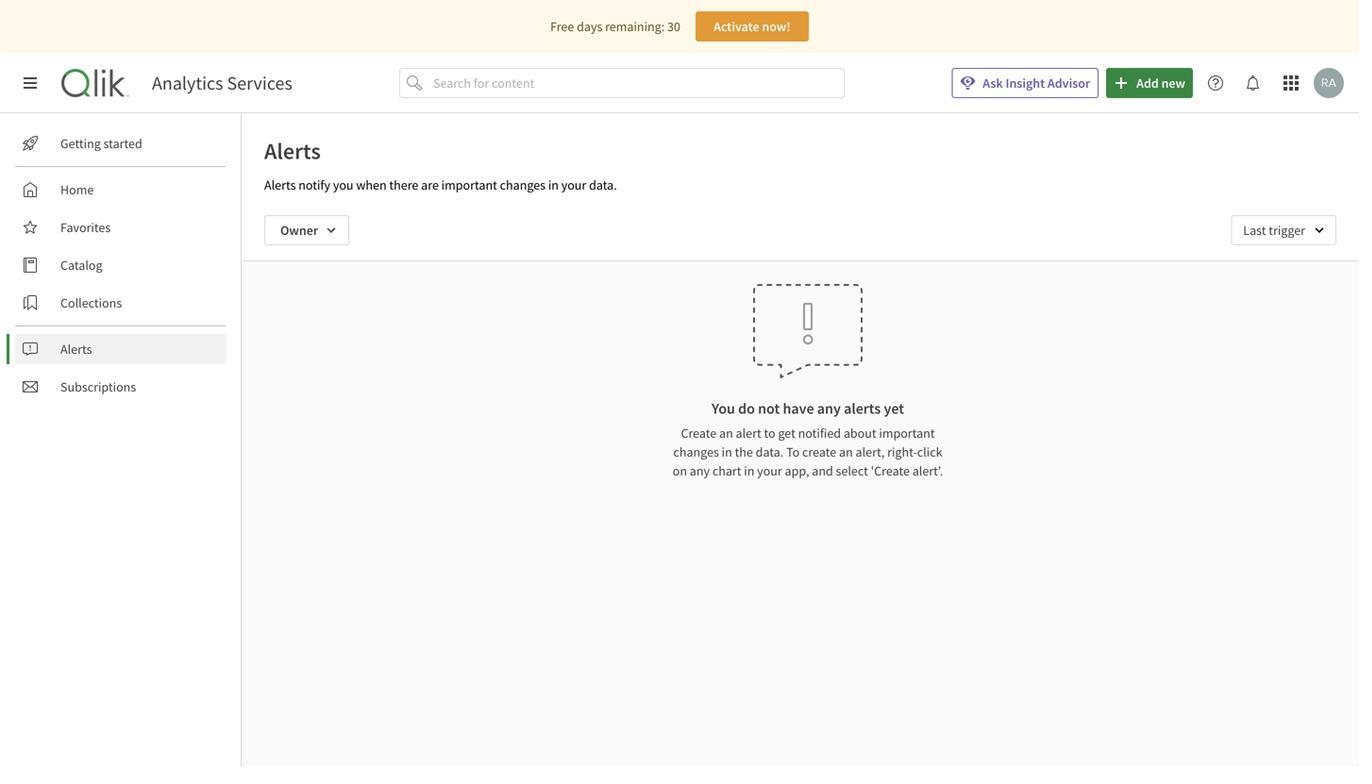 Task type: describe. For each thing, give the bounding box(es) containing it.
30
[[668, 18, 681, 35]]

yet
[[884, 399, 905, 418]]

0 horizontal spatial important
[[442, 177, 497, 194]]

owner button
[[264, 215, 349, 245]]

0 horizontal spatial in
[[548, 177, 559, 194]]

create
[[803, 444, 837, 461]]

services
[[227, 71, 293, 95]]

0 horizontal spatial data.
[[589, 177, 617, 194]]

collections link
[[15, 288, 227, 318]]

on
[[673, 463, 687, 480]]

home
[[60, 181, 94, 198]]

subscriptions
[[60, 379, 136, 396]]

and
[[812, 463, 833, 480]]

your inside you do not have any alerts yet create an alert to get notified about important changes in the data. to create an alert, right-click on any chart in your app, and select 'create alert'.
[[757, 463, 782, 480]]

click
[[918, 444, 943, 461]]

1 horizontal spatial in
[[722, 444, 732, 461]]

0 vertical spatial an
[[719, 425, 733, 442]]

ask
[[983, 75, 1003, 92]]

alert
[[736, 425, 762, 442]]

Last trigger field
[[1231, 215, 1337, 245]]

0 vertical spatial any
[[817, 399, 841, 418]]

trigger
[[1269, 222, 1306, 239]]

add new button
[[1107, 68, 1193, 98]]

favorites
[[60, 219, 111, 236]]

notified
[[798, 425, 841, 442]]

getting started
[[60, 135, 142, 152]]

free
[[551, 18, 574, 35]]

to
[[764, 425, 776, 442]]

alerts link
[[15, 334, 227, 364]]

ruby anderson image
[[1314, 68, 1344, 98]]

app,
[[785, 463, 810, 480]]

0 horizontal spatial any
[[690, 463, 710, 480]]

owner
[[280, 222, 318, 239]]

analytics
[[152, 71, 223, 95]]

ask insight advisor button
[[952, 68, 1099, 98]]

last
[[1244, 222, 1267, 239]]

close sidebar menu image
[[23, 76, 38, 91]]

alert,
[[856, 444, 885, 461]]

remaining:
[[605, 18, 665, 35]]

1 vertical spatial alerts
[[264, 177, 296, 194]]

favorites link
[[15, 212, 227, 243]]

getting
[[60, 135, 101, 152]]

catalog link
[[15, 250, 227, 280]]

important inside you do not have any alerts yet create an alert to get notified about important changes in the data. to create an alert, right-click on any chart in your app, and select 'create alert'.
[[879, 425, 935, 442]]

do
[[738, 399, 755, 418]]

days
[[577, 18, 603, 35]]

analytics services
[[152, 71, 293, 95]]

0 horizontal spatial changes
[[500, 177, 546, 194]]

to
[[787, 444, 800, 461]]

alerts inside alerts link
[[60, 341, 92, 358]]

collections
[[60, 295, 122, 312]]

create
[[681, 425, 717, 442]]

last trigger
[[1244, 222, 1306, 239]]

right-
[[888, 444, 918, 461]]

free days remaining: 30
[[551, 18, 681, 35]]

catalog
[[60, 257, 102, 274]]



Task type: vqa. For each thing, say whether or not it's contained in the screenshot.
the Alerts to the top
yes



Task type: locate. For each thing, give the bounding box(es) containing it.
you
[[712, 399, 735, 418]]

activate
[[714, 18, 760, 35]]

you do not have any alerts yet create an alert to get notified about important changes in the data. to create an alert, right-click on any chart in your app, and select 'create alert'.
[[673, 399, 943, 480]]

an up the select
[[839, 444, 853, 461]]

any up notified
[[817, 399, 841, 418]]

navigation pane element
[[0, 121, 241, 410]]

1 vertical spatial important
[[879, 425, 935, 442]]

0 vertical spatial changes
[[500, 177, 546, 194]]

0 vertical spatial data.
[[589, 177, 617, 194]]

2 vertical spatial in
[[744, 463, 755, 480]]

1 vertical spatial your
[[757, 463, 782, 480]]

activate now!
[[714, 18, 791, 35]]

important right the are
[[442, 177, 497, 194]]

get
[[778, 425, 796, 442]]

alerts notify you when there are important changes in your data.
[[264, 177, 617, 194]]

filters region
[[242, 200, 1360, 261]]

add new
[[1137, 75, 1186, 92]]

any right on
[[690, 463, 710, 480]]

about
[[844, 425, 877, 442]]

an left alert
[[719, 425, 733, 442]]

'create
[[871, 463, 910, 480]]

your
[[562, 177, 587, 194], [757, 463, 782, 480]]

important
[[442, 177, 497, 194], [879, 425, 935, 442]]

in
[[548, 177, 559, 194], [722, 444, 732, 461], [744, 463, 755, 480]]

activate now! link
[[696, 11, 809, 42]]

chart
[[713, 463, 742, 480]]

1 vertical spatial an
[[839, 444, 853, 461]]

0 vertical spatial in
[[548, 177, 559, 194]]

1 horizontal spatial important
[[879, 425, 935, 442]]

not
[[758, 399, 780, 418]]

1 horizontal spatial data.
[[756, 444, 784, 461]]

alert'.
[[913, 463, 943, 480]]

advisor
[[1048, 75, 1091, 92]]

1 vertical spatial any
[[690, 463, 710, 480]]

data. inside you do not have any alerts yet create an alert to get notified about important changes in the data. to create an alert, right-click on any chart in your app, and select 'create alert'.
[[756, 444, 784, 461]]

getting started link
[[15, 128, 227, 159]]

you
[[333, 177, 354, 194]]

changes right the are
[[500, 177, 546, 194]]

changes down create
[[674, 444, 719, 461]]

subscriptions link
[[15, 372, 227, 402]]

select
[[836, 463, 868, 480]]

changes
[[500, 177, 546, 194], [674, 444, 719, 461]]

changes inside you do not have any alerts yet create an alert to get notified about important changes in the data. to create an alert, right-click on any chart in your app, and select 'create alert'.
[[674, 444, 719, 461]]

data.
[[589, 177, 617, 194], [756, 444, 784, 461]]

0 horizontal spatial an
[[719, 425, 733, 442]]

alerts
[[264, 137, 321, 165], [264, 177, 296, 194], [60, 341, 92, 358]]

analytics services element
[[152, 71, 293, 95]]

0 vertical spatial your
[[562, 177, 587, 194]]

1 horizontal spatial any
[[817, 399, 841, 418]]

now!
[[762, 18, 791, 35]]

have
[[783, 399, 814, 418]]

new
[[1162, 75, 1186, 92]]

1 vertical spatial data.
[[756, 444, 784, 461]]

any
[[817, 399, 841, 418], [690, 463, 710, 480]]

there
[[389, 177, 419, 194]]

0 vertical spatial alerts
[[264, 137, 321, 165]]

home link
[[15, 175, 227, 205]]

are
[[421, 177, 439, 194]]

2 horizontal spatial in
[[744, 463, 755, 480]]

1 vertical spatial in
[[722, 444, 732, 461]]

0 vertical spatial important
[[442, 177, 497, 194]]

when
[[356, 177, 387, 194]]

1 vertical spatial changes
[[674, 444, 719, 461]]

insight
[[1006, 75, 1045, 92]]

alerts
[[844, 399, 881, 418]]

2 vertical spatial alerts
[[60, 341, 92, 358]]

alerts left notify
[[264, 177, 296, 194]]

important up right-
[[879, 425, 935, 442]]

started
[[103, 135, 142, 152]]

0 horizontal spatial your
[[562, 177, 587, 194]]

alerts up subscriptions
[[60, 341, 92, 358]]

an
[[719, 425, 733, 442], [839, 444, 853, 461]]

notify
[[299, 177, 331, 194]]

1 horizontal spatial changes
[[674, 444, 719, 461]]

add
[[1137, 75, 1159, 92]]

the
[[735, 444, 753, 461]]

Search for content text field
[[430, 68, 845, 98]]

ask insight advisor
[[983, 75, 1091, 92]]

1 horizontal spatial your
[[757, 463, 782, 480]]

alerts up notify
[[264, 137, 321, 165]]

1 horizontal spatial an
[[839, 444, 853, 461]]



